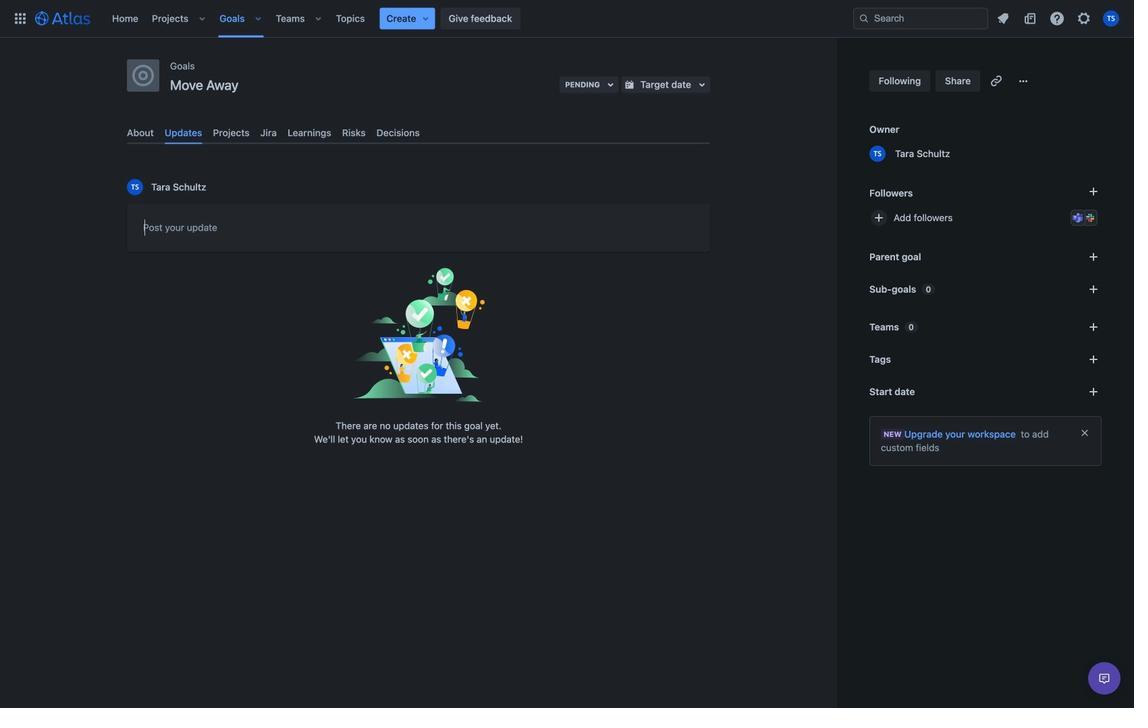 Task type: vqa. For each thing, say whether or not it's contained in the screenshot.
MSTEAMS LOGO SHOWING  CHANNELS ARE CONNECTED TO THIS PROJECT
no



Task type: locate. For each thing, give the bounding box(es) containing it.
None search field
[[853, 8, 988, 29]]

slack logo showing nan channels are connected to this goal image
[[1085, 213, 1096, 223]]

top element
[[8, 0, 853, 37]]

goal icon image
[[132, 65, 154, 86]]

tab list
[[122, 122, 716, 144]]

set start date image
[[1085, 384, 1102, 400]]

Main content area, start typing to enter text. text field
[[143, 220, 694, 241]]

banner
[[0, 0, 1134, 38]]

notifications image
[[995, 10, 1011, 27]]

search image
[[859, 13, 869, 24]]

add follower image
[[871, 210, 887, 226]]

Search field
[[853, 8, 988, 29]]



Task type: describe. For each thing, give the bounding box(es) containing it.
account image
[[1103, 10, 1119, 27]]

more icon image
[[1015, 73, 1032, 89]]

msteams logo showing  channels are connected to this goal image
[[1073, 213, 1083, 223]]

add team image
[[1085, 319, 1102, 335]]

close banner image
[[1079, 428, 1090, 439]]

add tag image
[[1085, 352, 1102, 368]]

open intercom messenger image
[[1096, 671, 1112, 687]]

settings image
[[1076, 10, 1092, 27]]

help image
[[1049, 10, 1065, 27]]

switch to... image
[[12, 10, 28, 27]]

add a follower image
[[1085, 184, 1102, 200]]



